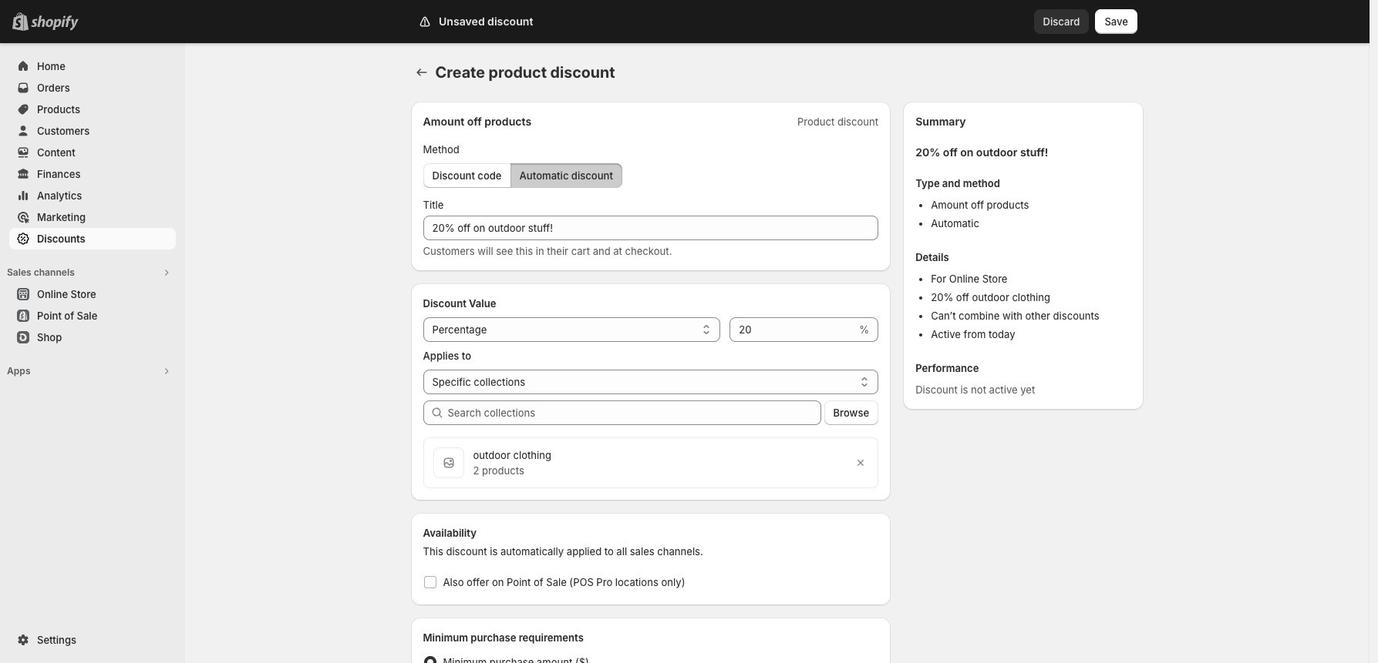 Task type: describe. For each thing, give the bounding box(es) containing it.
Search collections text field
[[448, 401, 821, 426]]



Task type: locate. For each thing, give the bounding box(es) containing it.
shopify image
[[31, 15, 79, 31]]

None text field
[[423, 216, 878, 241], [730, 318, 856, 342], [423, 216, 878, 241], [730, 318, 856, 342]]



